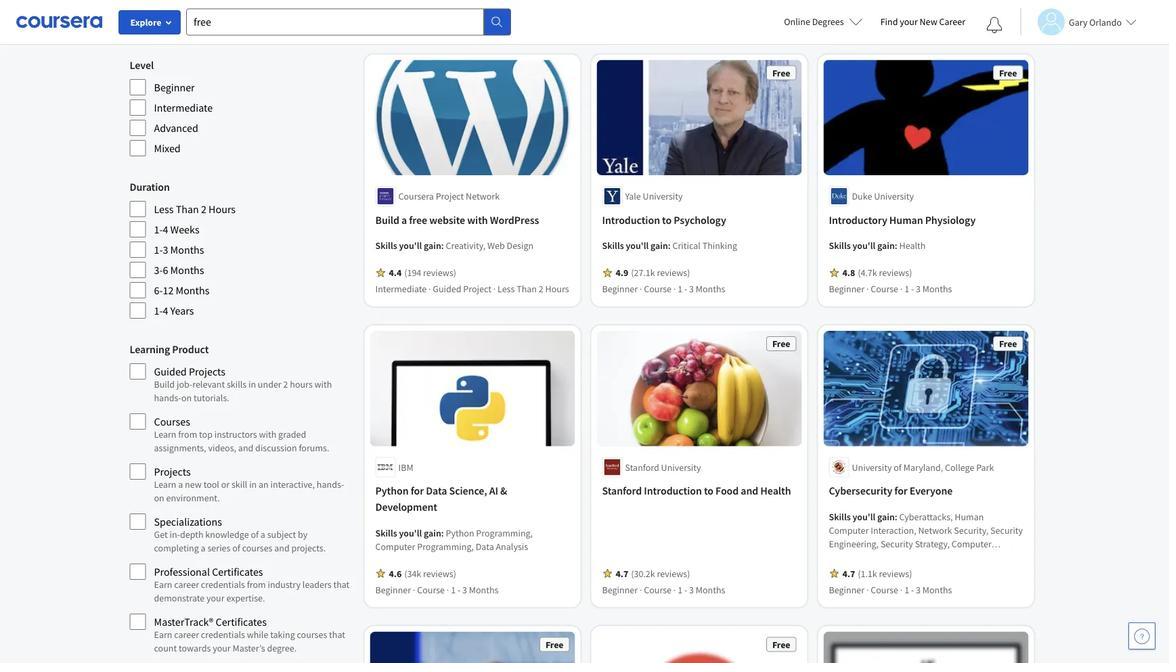 Task type: describe. For each thing, give the bounding box(es) containing it.
job-
[[177, 379, 192, 391]]

yale university
[[625, 190, 683, 202]]

6-
[[154, 284, 163, 297]]

strategy,
[[915, 538, 950, 550]]

for for everyone
[[895, 484, 908, 498]]

hands- for guided projects
[[154, 392, 181, 404]]

earn for mastertrack® certificates
[[154, 629, 172, 641]]

explore button
[[118, 10, 181, 35]]

for for data
[[411, 484, 424, 498]]

gary orlando button
[[1020, 8, 1137, 36]]

yale
[[625, 190, 641, 202]]

1 for cybersecurity for everyone
[[905, 584, 909, 596]]

reviews) for introduction
[[657, 267, 690, 279]]

free for introductory human physiology
[[999, 67, 1017, 79]]

university up cybersecurity
[[852, 461, 892, 474]]

security up "risk"
[[829, 551, 862, 564]]

mixed
[[154, 142, 181, 155]]

industry
[[268, 579, 301, 591]]

on for projects
[[154, 492, 164, 504]]

security down "risk"
[[829, 578, 862, 591]]

beginner for 4.9 (27.1k reviews)
[[602, 283, 638, 295]]

12
[[163, 284, 174, 297]]

3 placeholder image from the left
[[824, 632, 1029, 664]]

learn a new tool or skill in an interactive, hands- on environment.
[[154, 479, 344, 504]]

0 horizontal spatial to
[[662, 213, 672, 227]]

(34k
[[404, 568, 421, 580]]

web
[[488, 240, 505, 252]]

show notifications image
[[987, 17, 1003, 33]]

tool
[[204, 479, 219, 491]]

0 vertical spatial health
[[900, 240, 926, 252]]

a left subject on the left of the page
[[261, 529, 265, 541]]

1 right the find
[[905, 12, 909, 24]]

an
[[259, 479, 269, 491]]

stanford university
[[625, 461, 701, 474]]

0 vertical spatial security,
[[954, 524, 989, 536]]

data inside python programming, computer programming, data analysis
[[476, 541, 494, 553]]

skills you'll gain : critical thinking
[[602, 240, 737, 252]]

stanford introduction to food and health link
[[602, 483, 797, 499]]

management
[[898, 578, 950, 591]]

beginner for 4.8 (4.7k reviews)
[[829, 283, 865, 295]]

1 horizontal spatial management,
[[959, 551, 1013, 564]]

professional
[[154, 565, 210, 579]]

less than 2 hours
[[154, 202, 236, 216]]

taking
[[270, 629, 295, 641]]

videos,
[[208, 442, 236, 454]]

free for introduction to psychology
[[773, 67, 791, 79]]

while
[[247, 629, 268, 641]]

course for introductory human physiology
[[871, 283, 899, 295]]

you'll for introductory
[[853, 240, 876, 252]]

college
[[945, 461, 975, 474]]

cybersecurity
[[829, 484, 893, 498]]

that for mastertrack® certificates
[[329, 629, 345, 641]]

certificates for mastertrack® certificates
[[216, 615, 267, 629]]

6-12 months
[[154, 284, 210, 297]]

that for professional certificates
[[333, 579, 350, 591]]

skills down development
[[375, 527, 397, 539]]

0 vertical spatial network
[[466, 190, 500, 202]]

knowledge
[[205, 529, 249, 541]]

0 vertical spatial projects
[[189, 365, 225, 379]]

: up interaction,
[[895, 511, 898, 523]]

get
[[154, 529, 168, 541]]

0 vertical spatial of
[[894, 461, 902, 474]]

in inside build job-relevant skills in under 2 hours with hands-on tutorials.
[[248, 379, 256, 391]]

3 right the find
[[916, 12, 921, 24]]

- for introductory human physiology
[[911, 283, 914, 295]]

3 for 4.6 (34k reviews)
[[462, 584, 467, 596]]

2 vertical spatial project
[[463, 283, 492, 295]]

skills
[[227, 379, 247, 391]]

2 placeholder image from the left
[[597, 632, 802, 664]]

0 vertical spatial project
[[463, 12, 492, 24]]

everyone
[[910, 484, 953, 498]]

duration group
[[130, 179, 351, 320]]

learn for courses
[[154, 429, 176, 441]]

in inside learn a new tool or skill in an interactive, hands- on environment.
[[249, 479, 257, 491]]

4.9
[[616, 267, 628, 279]]

1-3 months
[[154, 243, 204, 257]]

gain for a
[[424, 240, 441, 252]]

- for python for data science, ai & development
[[458, 584, 461, 596]]

learning product
[[130, 343, 209, 356]]

build job-relevant skills in under 2 hours with hands-on tutorials.
[[154, 379, 332, 404]]

beginner for 4.7 (1.1k reviews)
[[829, 584, 865, 596]]

1 placeholder image from the left
[[370, 632, 575, 664]]

product
[[172, 343, 209, 356]]

: for free
[[441, 240, 444, 252]]

food
[[716, 484, 739, 498]]

top
[[199, 429, 213, 441]]

website
[[429, 213, 465, 227]]

reviews) for cybersecurity
[[879, 568, 912, 580]]

skills you'll gain : health
[[829, 240, 926, 252]]

from inside earn career credentials from industry leaders that demonstrate your expertise.
[[247, 579, 266, 591]]

1 vertical spatial guided
[[433, 283, 461, 295]]

get in-depth knowledge of a subject by completing a series of courses and projects.
[[154, 529, 326, 555]]

free for cybersecurity for everyone
[[999, 338, 1017, 350]]

beginner · course · 1 - 3 months for python for data science, ai & development
[[375, 584, 499, 596]]

- left new
[[911, 12, 914, 24]]

beginner · course · 1 - 3 months for introductory human physiology
[[829, 283, 952, 295]]

online
[[784, 16, 810, 28]]

assignments,
[[154, 442, 206, 454]]

1 horizontal spatial of
[[251, 529, 259, 541]]

interaction,
[[871, 524, 917, 536]]

(27.1k
[[631, 267, 655, 279]]

you'll down cybersecurity
[[853, 511, 876, 523]]

wordpress
[[490, 213, 539, 227]]

completing
[[154, 542, 199, 555]]

4.8 (4.7k reviews)
[[843, 267, 912, 279]]

learning product group
[[130, 341, 351, 664]]

1 for introductory human physiology
[[905, 283, 909, 295]]

thinking
[[703, 240, 737, 252]]

show more
[[130, 20, 181, 34]]

credentials for professional
[[201, 579, 245, 591]]

free
[[409, 213, 427, 227]]

degree.
[[267, 643, 297, 655]]

intermediate inside level group
[[154, 101, 213, 114]]

your inside earn career credentials from industry leaders that demonstrate your expertise.
[[207, 592, 225, 605]]

4 for weeks
[[163, 223, 168, 236]]

you'll for build
[[399, 240, 422, 252]]

0 vertical spatial your
[[900, 16, 918, 28]]

security down park
[[991, 524, 1023, 536]]

0 vertical spatial less
[[498, 12, 515, 24]]

leaders
[[303, 579, 332, 591]]

0 horizontal spatial health
[[761, 484, 791, 498]]

stanford introduction to food and health
[[602, 484, 791, 498]]

3 for 4.8 (4.7k reviews)
[[916, 283, 921, 295]]

reviews) for build
[[423, 267, 456, 279]]

- down 4.7 (30.2k reviews)
[[684, 584, 687, 596]]

a left free
[[402, 213, 407, 227]]

introduction to psychology link
[[602, 212, 797, 228]]

university for human
[[874, 190, 914, 202]]

1 vertical spatial to
[[704, 484, 714, 498]]

(194
[[404, 267, 421, 279]]

park
[[976, 461, 994, 474]]

show more button
[[130, 19, 181, 35]]

1- for 1-3 months
[[154, 243, 163, 257]]

3 inside duration group
[[163, 243, 168, 257]]

3-
[[154, 263, 163, 277]]

human for introductory
[[890, 213, 923, 227]]

stanford for stanford introduction to food and health
[[602, 484, 642, 498]]

in-
[[170, 529, 180, 541]]

4.7 for 4.7 (1.1k reviews)
[[843, 568, 855, 580]]

hours inside duration group
[[209, 202, 236, 216]]

courses inside get in-depth knowledge of a subject by completing a series of courses and projects.
[[242, 542, 272, 555]]

new
[[920, 16, 938, 28]]

subject
[[267, 529, 296, 541]]

1 vertical spatial projects
[[154, 465, 191, 479]]

by
[[298, 529, 308, 541]]

&
[[500, 484, 507, 498]]

than inside duration group
[[176, 202, 199, 216]]

towards
[[179, 643, 211, 655]]

4.4
[[389, 267, 402, 279]]

count
[[154, 643, 177, 655]]

1 for python for data science, ai & development
[[451, 584, 456, 596]]

beginner left the find
[[829, 12, 865, 24]]

expertise.
[[226, 592, 265, 605]]

models,
[[864, 551, 894, 564]]

3 for 4.9 (27.1k reviews)
[[689, 283, 694, 295]]

beginner inside level group
[[154, 81, 195, 94]]

help center image
[[1134, 628, 1150, 645]]

duke
[[852, 190, 872, 202]]

mastertrack®
[[154, 615, 214, 629]]

degrees
[[812, 16, 844, 28]]

online degrees button
[[773, 7, 874, 37]]

gain for human
[[878, 240, 895, 252]]

creativity,
[[446, 240, 486, 252]]

python for for
[[375, 484, 409, 498]]

career for professional
[[174, 579, 199, 591]]

1 vertical spatial management,
[[847, 565, 902, 577]]

cyberattacks,
[[900, 511, 953, 523]]

a inside learn a new tool or skill in an interactive, hands- on environment.
[[178, 479, 183, 491]]

earn for professional certificates
[[154, 579, 172, 591]]

and right food
[[741, 484, 759, 498]]

duke university
[[852, 190, 914, 202]]

0 vertical spatial intermediate
[[375, 12, 427, 24]]

leadership
[[896, 551, 940, 564]]

0 vertical spatial hours
[[545, 12, 569, 24]]

learning
[[130, 343, 170, 356]]

incident
[[864, 578, 896, 591]]

gain down python for data science, ai & development
[[424, 527, 441, 539]]

(4.7k
[[858, 267, 877, 279]]

university for introduction
[[661, 461, 701, 474]]



Task type: vqa. For each thing, say whether or not it's contained in the screenshot.
1st Show 8 more
no



Task type: locate. For each thing, give the bounding box(es) containing it.
1 vertical spatial project
[[436, 190, 464, 202]]

1 vertical spatial less
[[154, 202, 174, 216]]

your
[[900, 16, 918, 28], [207, 592, 225, 605], [213, 643, 231, 655]]

beginner for 4.7 (30.2k reviews)
[[602, 584, 638, 596]]

1 vertical spatial career
[[174, 629, 199, 641]]

from up the assignments,
[[178, 429, 197, 441]]

stanford up "stanford introduction to food and health"
[[625, 461, 659, 474]]

1 vertical spatial hours
[[209, 202, 236, 216]]

courses inside earn career credentials while taking courses that count towards your master's degree.
[[297, 629, 327, 641]]

0 vertical spatial with
[[467, 213, 488, 227]]

0 vertical spatial learn
[[154, 429, 176, 441]]

: for physiology
[[895, 240, 898, 252]]

0 horizontal spatial with
[[259, 429, 276, 441]]

3 up "6"
[[163, 243, 168, 257]]

with
[[467, 213, 488, 227], [315, 379, 332, 391], [259, 429, 276, 441]]

0 vertical spatial programming,
[[476, 527, 533, 539]]

2 horizontal spatial placeholder image
[[824, 632, 1029, 664]]

beginner down 4.6
[[375, 584, 411, 596]]

course
[[871, 12, 899, 24], [644, 283, 672, 295], [871, 283, 899, 295], [417, 584, 445, 596], [644, 584, 672, 596], [871, 584, 899, 596]]

skills you'll gain : down development
[[375, 527, 446, 539]]

1 vertical spatial courses
[[297, 629, 327, 641]]

: down python for data science, ai & development
[[441, 527, 444, 539]]

:
[[441, 240, 444, 252], [668, 240, 671, 252], [895, 240, 898, 252], [895, 511, 898, 523], [441, 527, 444, 539]]

0 vertical spatial 4
[[163, 223, 168, 236]]

hands- inside build job-relevant skills in under 2 hours with hands-on tutorials.
[[154, 392, 181, 404]]

1 vertical spatial data
[[476, 541, 494, 553]]

course for python for data science, ai & development
[[417, 584, 445, 596]]

you'll down introductory
[[853, 240, 876, 252]]

skills you'll gain : for python
[[375, 527, 446, 539]]

2 for from the left
[[895, 484, 908, 498]]

programming, up analysis
[[476, 527, 533, 539]]

1 learn from the top
[[154, 429, 176, 441]]

build for build a free website with wordpress
[[375, 213, 399, 227]]

you'll up (27.1k
[[626, 240, 649, 252]]

1 horizontal spatial programming,
[[476, 527, 533, 539]]

None search field
[[186, 8, 511, 36]]

: for psychology
[[668, 240, 671, 252]]

2 vertical spatial less
[[498, 283, 515, 295]]

projects up tutorials.
[[189, 365, 225, 379]]

less inside duration group
[[154, 202, 174, 216]]

0 vertical spatial on
[[181, 392, 192, 404]]

earn
[[154, 579, 172, 591], [154, 629, 172, 641]]

4.8
[[843, 267, 855, 279]]

2 inside build job-relevant skills in under 2 hours with hands-on tutorials.
[[283, 379, 288, 391]]

career for mastertrack®
[[174, 629, 199, 641]]

skills for build
[[375, 240, 397, 252]]

2 career from the top
[[174, 629, 199, 641]]

network
[[466, 190, 500, 202], [919, 524, 952, 536]]

1 4 from the top
[[163, 223, 168, 236]]

1 vertical spatial introduction
[[644, 484, 702, 498]]

1 horizontal spatial courses
[[297, 629, 327, 641]]

of up cybersecurity for everyone
[[894, 461, 902, 474]]

0 vertical spatial guided
[[433, 12, 461, 24]]

you'll
[[399, 240, 422, 252], [626, 240, 649, 252], [853, 240, 876, 252], [853, 511, 876, 523], [399, 527, 422, 539]]

in
[[248, 379, 256, 391], [249, 479, 257, 491]]

0 horizontal spatial hands-
[[154, 392, 181, 404]]

1 horizontal spatial human
[[955, 511, 984, 523]]

1 for introduction to psychology
[[678, 283, 683, 295]]

to up skills you'll gain : critical thinking
[[662, 213, 672, 227]]

0 horizontal spatial data
[[426, 484, 447, 498]]

1 horizontal spatial with
[[315, 379, 332, 391]]

orlando
[[1090, 16, 1122, 28]]

development
[[375, 501, 437, 514]]

0 vertical spatial to
[[662, 213, 672, 227]]

python programming, computer programming, data analysis
[[375, 527, 533, 553]]

build a free website with wordpress link
[[375, 212, 570, 228]]

1 vertical spatial certificates
[[216, 615, 267, 629]]

course down 4.8 (4.7k reviews)
[[871, 283, 899, 295]]

earn up the demonstrate
[[154, 579, 172, 591]]

your inside earn career credentials while taking courses that count towards your master's degree.
[[213, 643, 231, 655]]

3-6 months
[[154, 263, 204, 277]]

4.7 left (1.1k
[[843, 568, 855, 580]]

1 vertical spatial credentials
[[201, 629, 245, 641]]

for inside python for data science, ai & development
[[411, 484, 424, 498]]

with inside learn from top instructors with graded assignments, videos, and discussion forums.
[[259, 429, 276, 441]]

2 vertical spatial hours
[[545, 283, 569, 295]]

1- down 6-
[[154, 304, 163, 318]]

university for to
[[643, 190, 683, 202]]

2 intermediate · guided project · less than 2 hours from the top
[[375, 283, 569, 295]]

level
[[130, 58, 154, 72]]

skills you'll gain :
[[829, 511, 900, 523], [375, 527, 446, 539]]

0 vertical spatial earn
[[154, 579, 172, 591]]

university up introduction to psychology
[[643, 190, 683, 202]]

analysis
[[496, 541, 528, 553]]

course down 4.7 (1.1k reviews)
[[871, 584, 899, 596]]

·
[[429, 12, 431, 24], [493, 12, 496, 24], [867, 12, 869, 24], [900, 12, 903, 24], [429, 283, 431, 295], [493, 283, 496, 295], [640, 283, 642, 295], [674, 283, 676, 295], [867, 283, 869, 295], [900, 283, 903, 295], [413, 584, 415, 596], [447, 584, 449, 596], [640, 584, 642, 596], [674, 584, 676, 596], [867, 584, 869, 596], [900, 584, 903, 596]]

and inside learn from top instructors with graded assignments, videos, and discussion forums.
[[238, 442, 253, 454]]

1 horizontal spatial network
[[919, 524, 952, 536]]

courses down subject on the left of the page
[[242, 542, 272, 555]]

: left critical
[[668, 240, 671, 252]]

specializations
[[154, 515, 222, 529]]

1 horizontal spatial python
[[446, 527, 474, 539]]

with up discussion
[[259, 429, 276, 441]]

career inside earn career credentials while taking courses that count towards your master's degree.
[[174, 629, 199, 641]]

reviews) down models,
[[879, 568, 912, 580]]

introduction inside introduction to psychology link
[[602, 213, 660, 227]]

4.4 (194 reviews)
[[389, 267, 456, 279]]

reviews) right the (34k
[[423, 568, 456, 580]]

learn inside learn from top instructors with graded assignments, videos, and discussion forums.
[[154, 429, 176, 441]]

0 vertical spatial skills you'll gain :
[[829, 511, 900, 523]]

cyberattacks, human computer interaction, network security, security engineering, security strategy, computer security models, leadership and management, risk management, software security, computer security incident management
[[829, 511, 1023, 591]]

0 vertical spatial data
[[426, 484, 447, 498]]

and inside cyberattacks, human computer interaction, network security, security engineering, security strategy, computer security models, leadership and management, risk management, software security, computer security incident management
[[942, 551, 957, 564]]

to
[[662, 213, 672, 227], [704, 484, 714, 498]]

beginner down (30.2k
[[602, 584, 638, 596]]

2 vertical spatial intermediate
[[375, 283, 427, 295]]

2 vertical spatial guided
[[154, 365, 187, 379]]

What do you want to learn? text field
[[186, 8, 484, 36]]

0 horizontal spatial python
[[375, 484, 409, 498]]

gain up "4.4 (194 reviews)"
[[424, 240, 441, 252]]

1 vertical spatial 1-
[[154, 243, 163, 257]]

and down strategy,
[[942, 551, 957, 564]]

earn up the count
[[154, 629, 172, 641]]

you'll down development
[[399, 527, 422, 539]]

on
[[181, 392, 192, 404], [154, 492, 164, 504]]

science,
[[449, 484, 487, 498]]

0 vertical spatial hands-
[[154, 392, 181, 404]]

1 horizontal spatial on
[[181, 392, 192, 404]]

4.7 left (30.2k
[[616, 568, 628, 580]]

1 down 4.6 (34k reviews)
[[451, 584, 456, 596]]

1 horizontal spatial health
[[900, 240, 926, 252]]

your right towards
[[213, 643, 231, 655]]

maryland,
[[904, 461, 943, 474]]

0 vertical spatial build
[[375, 213, 399, 227]]

0 horizontal spatial skills you'll gain :
[[375, 527, 446, 539]]

1 vertical spatial from
[[247, 579, 266, 591]]

1 for from the left
[[411, 484, 424, 498]]

that inside earn career credentials while taking courses that count towards your master's degree.
[[329, 629, 345, 641]]

2 credentials from the top
[[201, 629, 245, 641]]

university of maryland, college park
[[852, 461, 994, 474]]

introduction inside stanford introduction to food and health link
[[644, 484, 702, 498]]

reviews) for introductory
[[879, 267, 912, 279]]

0 horizontal spatial programming,
[[417, 541, 474, 553]]

professional certificates
[[154, 565, 263, 579]]

0 vertical spatial certificates
[[212, 565, 263, 579]]

and down subject on the left of the page
[[274, 542, 290, 555]]

0 horizontal spatial management,
[[847, 565, 902, 577]]

0 vertical spatial introduction
[[602, 213, 660, 227]]

beginner up advanced
[[154, 81, 195, 94]]

free for stanford introduction to food and health
[[773, 338, 791, 350]]

human inside cyberattacks, human computer interaction, network security, security engineering, security strategy, computer security models, leadership and management, risk management, software security, computer security incident management
[[955, 511, 984, 523]]

0 vertical spatial 1-
[[154, 223, 163, 236]]

coursera project network
[[398, 190, 500, 202]]

skills for introductory
[[829, 240, 851, 252]]

cybersecurity for everyone
[[829, 484, 953, 498]]

beginner down 4.8
[[829, 283, 865, 295]]

beginner · course · 1 - 3 months for cybersecurity for everyone
[[829, 584, 952, 596]]

earn career credentials from industry leaders that demonstrate your expertise.
[[154, 579, 350, 605]]

years
[[170, 304, 194, 318]]

1 horizontal spatial hands-
[[317, 479, 344, 491]]

environment.
[[166, 492, 220, 504]]

1 vertical spatial of
[[251, 529, 259, 541]]

coursera image
[[16, 11, 102, 33]]

skills up 4.8
[[829, 240, 851, 252]]

- for introduction to psychology
[[684, 283, 687, 295]]

build for build job-relevant skills in under 2 hours with hands-on tutorials.
[[154, 379, 175, 391]]

skills up engineering,
[[829, 511, 851, 523]]

0 horizontal spatial placeholder image
[[370, 632, 575, 664]]

career
[[939, 16, 966, 28]]

find
[[881, 16, 898, 28]]

3 down skills you'll gain : health at the right top
[[916, 283, 921, 295]]

2 4.7 from the left
[[843, 568, 855, 580]]

1- for 1-4 weeks
[[154, 223, 163, 236]]

gain up 4.8 (4.7k reviews)
[[878, 240, 895, 252]]

data inside python for data science, ai & development
[[426, 484, 447, 498]]

learn
[[154, 429, 176, 441], [154, 479, 176, 491]]

2 learn from the top
[[154, 479, 176, 491]]

1- up 3-
[[154, 243, 163, 257]]

python inside python programming, computer programming, data analysis
[[446, 527, 474, 539]]

projects down the assignments,
[[154, 465, 191, 479]]

your right the find
[[900, 16, 918, 28]]

show
[[130, 20, 155, 34]]

1 vertical spatial python
[[446, 527, 474, 539]]

hands- right interactive,
[[317, 479, 344, 491]]

2 vertical spatial of
[[232, 542, 240, 555]]

1 vertical spatial network
[[919, 524, 952, 536]]

earn inside earn career credentials from industry leaders that demonstrate your expertise.
[[154, 579, 172, 591]]

learn up the assignments,
[[154, 429, 176, 441]]

0 vertical spatial from
[[178, 429, 197, 441]]

for up development
[[411, 484, 424, 498]]

1 horizontal spatial from
[[247, 579, 266, 591]]

1- left weeks
[[154, 223, 163, 236]]

python inside python for data science, ai & development
[[375, 484, 409, 498]]

you'll for introduction
[[626, 240, 649, 252]]

hands-
[[154, 392, 181, 404], [317, 479, 344, 491]]

projects.
[[292, 542, 326, 555]]

course down 4.7 (30.2k reviews)
[[644, 584, 672, 596]]

1
[[905, 12, 909, 24], [678, 283, 683, 295], [905, 283, 909, 295], [451, 584, 456, 596], [678, 584, 683, 596], [905, 584, 909, 596]]

1 horizontal spatial placeholder image
[[597, 632, 802, 664]]

gain down introduction to psychology
[[651, 240, 668, 252]]

find your new career link
[[874, 14, 972, 30]]

from inside learn from top instructors with graded assignments, videos, and discussion forums.
[[178, 429, 197, 441]]

of down the "knowledge"
[[232, 542, 240, 555]]

graded
[[278, 429, 306, 441]]

network up build a free website with wordpress link
[[466, 190, 500, 202]]

1 down 4.9 (27.1k reviews)
[[678, 283, 683, 295]]

1 horizontal spatial skills you'll gain :
[[829, 511, 900, 523]]

course down 4.6 (34k reviews)
[[417, 584, 445, 596]]

security down interaction,
[[881, 538, 913, 550]]

software
[[904, 565, 939, 577]]

network inside cyberattacks, human computer interaction, network security, security engineering, security strategy, computer security models, leadership and management, risk management, software security, computer security incident management
[[919, 524, 952, 536]]

credentials up expertise.
[[201, 579, 245, 591]]

beginner for 4.6 (34k reviews)
[[375, 584, 411, 596]]

1-4 weeks
[[154, 223, 200, 236]]

hands- inside learn a new tool or skill in an interactive, hands- on environment.
[[317, 479, 344, 491]]

and down instructors
[[238, 442, 253, 454]]

on inside build job-relevant skills in under 2 hours with hands-on tutorials.
[[181, 392, 192, 404]]

1 vertical spatial in
[[249, 479, 257, 491]]

hands- for projects
[[317, 479, 344, 491]]

a left the series
[[201, 542, 206, 555]]

1 vertical spatial skills you'll gain :
[[375, 527, 446, 539]]

human right cyberattacks,
[[955, 511, 984, 523]]

a left new
[[178, 479, 183, 491]]

4 left years
[[163, 304, 168, 318]]

health down 'introductory human physiology' in the right top of the page
[[900, 240, 926, 252]]

critical
[[673, 240, 701, 252]]

guided inside learning product group
[[154, 365, 187, 379]]

: down 'introductory human physiology' in the right top of the page
[[895, 240, 898, 252]]

gain for to
[[651, 240, 668, 252]]

4 left weeks
[[163, 223, 168, 236]]

skills you'll gain : down cybersecurity
[[829, 511, 900, 523]]

on for guided projects
[[181, 392, 192, 404]]

learn from top instructors with graded assignments, videos, and discussion forums.
[[154, 429, 329, 454]]

0 vertical spatial intermediate · guided project · less than 2 hours
[[375, 12, 569, 24]]

relevant
[[192, 379, 225, 391]]

that
[[333, 579, 350, 591], [329, 629, 345, 641]]

1 vertical spatial that
[[329, 629, 345, 641]]

learn inside learn a new tool or skill in an interactive, hands- on environment.
[[154, 479, 176, 491]]

1 down 4.8 (4.7k reviews)
[[905, 283, 909, 295]]

beginner down "risk"
[[829, 584, 865, 596]]

1 vertical spatial learn
[[154, 479, 176, 491]]

build inside build job-relevant skills in under 2 hours with hands-on tutorials.
[[154, 379, 175, 391]]

2 earn from the top
[[154, 629, 172, 641]]

1 vertical spatial than
[[176, 202, 199, 216]]

2 vertical spatial than
[[517, 283, 537, 295]]

course left new
[[871, 12, 899, 24]]

interactive,
[[271, 479, 315, 491]]

-
[[911, 12, 914, 24], [684, 283, 687, 295], [911, 283, 914, 295], [458, 584, 461, 596], [684, 584, 687, 596], [911, 584, 914, 596]]

career inside earn career credentials from industry leaders that demonstrate your expertise.
[[174, 579, 199, 591]]

2 4 from the top
[[163, 304, 168, 318]]

build left free
[[375, 213, 399, 227]]

1 vertical spatial stanford
[[602, 484, 642, 498]]

0 vertical spatial than
[[517, 12, 537, 24]]

4.6
[[389, 568, 402, 580]]

hours
[[545, 12, 569, 24], [209, 202, 236, 216], [545, 283, 569, 295]]

1 vertical spatial human
[[955, 511, 984, 523]]

risk
[[829, 565, 846, 577]]

of left subject on the left of the page
[[251, 529, 259, 541]]

in right skills
[[248, 379, 256, 391]]

course for introduction to psychology
[[644, 283, 672, 295]]

gain up interaction,
[[878, 511, 895, 523]]

with for wordpress
[[467, 213, 488, 227]]

skills you'll gain : for cybersecurity
[[829, 511, 900, 523]]

- down 4.9 (27.1k reviews)
[[684, 283, 687, 295]]

4.7 for 4.7 (30.2k reviews)
[[616, 568, 628, 580]]

find your new career
[[881, 16, 966, 28]]

0 horizontal spatial from
[[178, 429, 197, 441]]

and inside get in-depth knowledge of a subject by completing a series of courses and projects.
[[274, 542, 290, 555]]

1 vertical spatial with
[[315, 379, 332, 391]]

(30.2k
[[631, 568, 655, 580]]

that down leaders
[[329, 629, 345, 641]]

1 intermediate · guided project · less than 2 hours from the top
[[375, 12, 569, 24]]

2 inside duration group
[[201, 202, 206, 216]]

on inside learn a new tool or skill in an interactive, hands- on environment.
[[154, 492, 164, 504]]

- for cybersecurity for everyone
[[911, 584, 914, 596]]

human inside introductory human physiology link
[[890, 213, 923, 227]]

university
[[643, 190, 683, 202], [874, 190, 914, 202], [661, 461, 701, 474], [852, 461, 892, 474]]

in left "an"
[[249, 479, 257, 491]]

reviews) right (30.2k
[[657, 568, 690, 580]]

instructors
[[214, 429, 257, 441]]

reviews) for python
[[423, 568, 456, 580]]

1 vertical spatial intermediate · guided project · less than 2 hours
[[375, 283, 569, 295]]

1 down 4.7 (30.2k reviews)
[[678, 584, 683, 596]]

1 career from the top
[[174, 579, 199, 591]]

advanced
[[154, 121, 198, 135]]

courses
[[242, 542, 272, 555], [297, 629, 327, 641]]

python up development
[[375, 484, 409, 498]]

0 vertical spatial credentials
[[201, 579, 245, 591]]

skills
[[375, 240, 397, 252], [602, 240, 624, 252], [829, 240, 851, 252], [829, 511, 851, 523], [375, 527, 397, 539]]

1 vertical spatial programming,
[[417, 541, 474, 553]]

certificates for professional certificates
[[212, 565, 263, 579]]

1 credentials from the top
[[201, 579, 245, 591]]

level group
[[130, 57, 351, 157]]

1 vertical spatial your
[[207, 592, 225, 605]]

1 vertical spatial hands-
[[317, 479, 344, 491]]

or
[[221, 479, 230, 491]]

1 vertical spatial security,
[[941, 565, 975, 577]]

6
[[163, 263, 168, 277]]

0 horizontal spatial of
[[232, 542, 240, 555]]

2 horizontal spatial of
[[894, 461, 902, 474]]

0 vertical spatial that
[[333, 579, 350, 591]]

2 1- from the top
[[154, 243, 163, 257]]

on down job-
[[181, 392, 192, 404]]

hours
[[290, 379, 313, 391]]

master's
[[233, 643, 265, 655]]

introductory human physiology link
[[829, 212, 1023, 228]]

with up creativity,
[[467, 213, 488, 227]]

1- for 1-4 years
[[154, 304, 163, 318]]

computer inside python programming, computer programming, data analysis
[[375, 541, 415, 553]]

python for programming,
[[446, 527, 474, 539]]

3 down 4.9 (27.1k reviews)
[[689, 283, 694, 295]]

0 vertical spatial human
[[890, 213, 923, 227]]

security, up management
[[941, 565, 975, 577]]

0 vertical spatial career
[[174, 579, 199, 591]]

0 vertical spatial courses
[[242, 542, 272, 555]]

mastertrack® certificates
[[154, 615, 267, 629]]

guided projects
[[154, 365, 225, 379]]

1 vertical spatial on
[[154, 492, 164, 504]]

credentials for mastertrack®
[[201, 629, 245, 641]]

3 1- from the top
[[154, 304, 163, 318]]

1 vertical spatial intermediate
[[154, 101, 213, 114]]

course for cybersecurity for everyone
[[871, 584, 899, 596]]

python down 'python for data science, ai & development' link on the left of the page
[[446, 527, 474, 539]]

introduction down "stanford university"
[[644, 484, 702, 498]]

with for graded
[[259, 429, 276, 441]]

3 down python programming, computer programming, data analysis
[[462, 584, 467, 596]]

introduction to psychology
[[602, 213, 726, 227]]

0 vertical spatial python
[[375, 484, 409, 498]]

that inside earn career credentials from industry leaders that demonstrate your expertise.
[[333, 579, 350, 591]]

2 horizontal spatial with
[[467, 213, 488, 227]]

4.7 (30.2k reviews)
[[616, 568, 690, 580]]

university up 'introductory human physiology' in the right top of the page
[[874, 190, 914, 202]]

1 horizontal spatial to
[[704, 484, 714, 498]]

skills for introduction
[[602, 240, 624, 252]]

1 1- from the top
[[154, 223, 163, 236]]

learn for projects
[[154, 479, 176, 491]]

courses
[[154, 415, 190, 429]]

4 for years
[[163, 304, 168, 318]]

human for cyberattacks,
[[955, 511, 984, 523]]

forums.
[[299, 442, 329, 454]]

earn inside earn career credentials while taking courses that count towards your master's degree.
[[154, 629, 172, 641]]

stanford for stanford university
[[625, 461, 659, 474]]

on left environment.
[[154, 492, 164, 504]]

beginner · course · 1 - 3 months for introduction to psychology
[[602, 283, 725, 295]]

3 for 4.7 (1.1k reviews)
[[916, 584, 921, 596]]

0 horizontal spatial courses
[[242, 542, 272, 555]]

for left 'everyone'
[[895, 484, 908, 498]]

3 for 4.7 (30.2k reviews)
[[689, 584, 694, 596]]

with inside build job-relevant skills in under 2 hours with hands-on tutorials.
[[315, 379, 332, 391]]

and
[[238, 442, 253, 454], [741, 484, 759, 498], [274, 542, 290, 555], [942, 551, 957, 564]]

skills up 4.4
[[375, 240, 397, 252]]

2 vertical spatial 1-
[[154, 304, 163, 318]]

1 earn from the top
[[154, 579, 172, 591]]

with right hours
[[315, 379, 332, 391]]

(1.1k
[[858, 568, 877, 580]]

explore
[[130, 16, 161, 28]]

from up expertise.
[[247, 579, 266, 591]]

credentials inside earn career credentials from industry leaders that demonstrate your expertise.
[[201, 579, 245, 591]]

1 4.7 from the left
[[616, 568, 628, 580]]

skills you'll gain : creativity, web design
[[375, 240, 534, 252]]

to left food
[[704, 484, 714, 498]]

career up towards
[[174, 629, 199, 641]]

placeholder image
[[370, 632, 575, 664], [597, 632, 802, 664], [824, 632, 1029, 664]]

credentials inside earn career credentials while taking courses that count towards your master's degree.
[[201, 629, 245, 641]]



